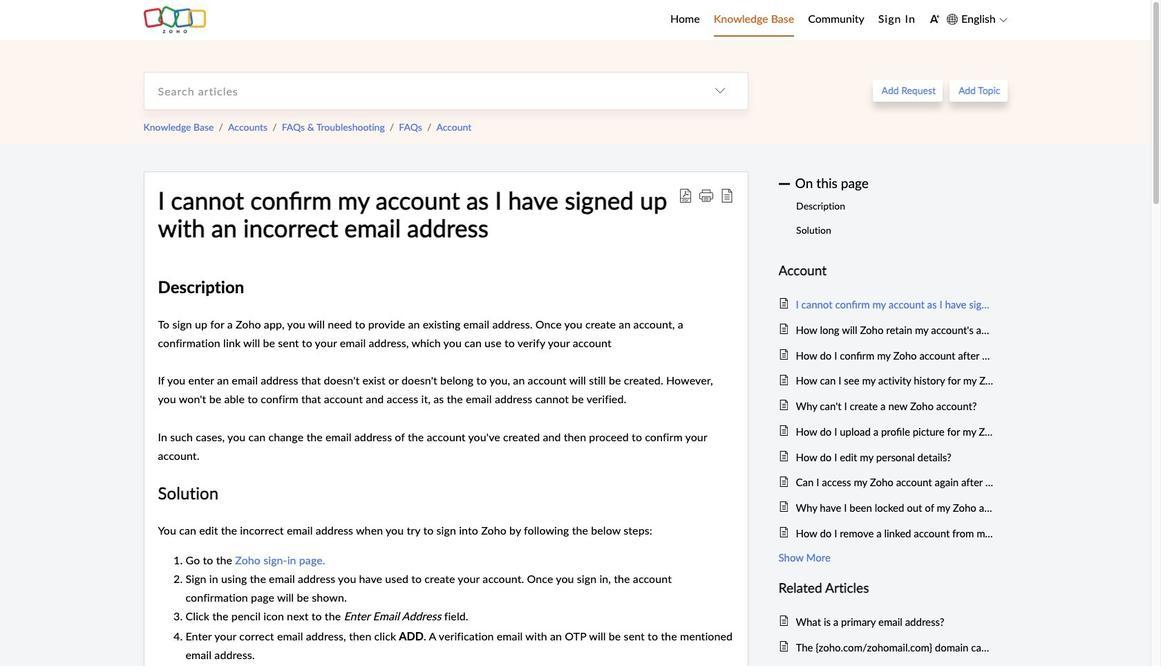 Task type: describe. For each thing, give the bounding box(es) containing it.
choose languages element
[[947, 10, 1008, 28]]

2 heading from the top
[[779, 577, 994, 599]]



Task type: locate. For each thing, give the bounding box(es) containing it.
reader view image
[[720, 189, 734, 202]]

1 vertical spatial heading
[[779, 577, 994, 599]]

user preference element
[[930, 9, 941, 30]]

1 heading from the top
[[779, 260, 994, 281]]

user preference image
[[930, 14, 941, 24]]

choose category element
[[693, 72, 748, 109]]

0 vertical spatial heading
[[779, 260, 994, 281]]

choose category image
[[715, 85, 726, 96]]

download as pdf image
[[679, 189, 693, 202]]

Search articles field
[[144, 72, 693, 109]]

heading
[[779, 260, 994, 281], [779, 577, 994, 599]]



